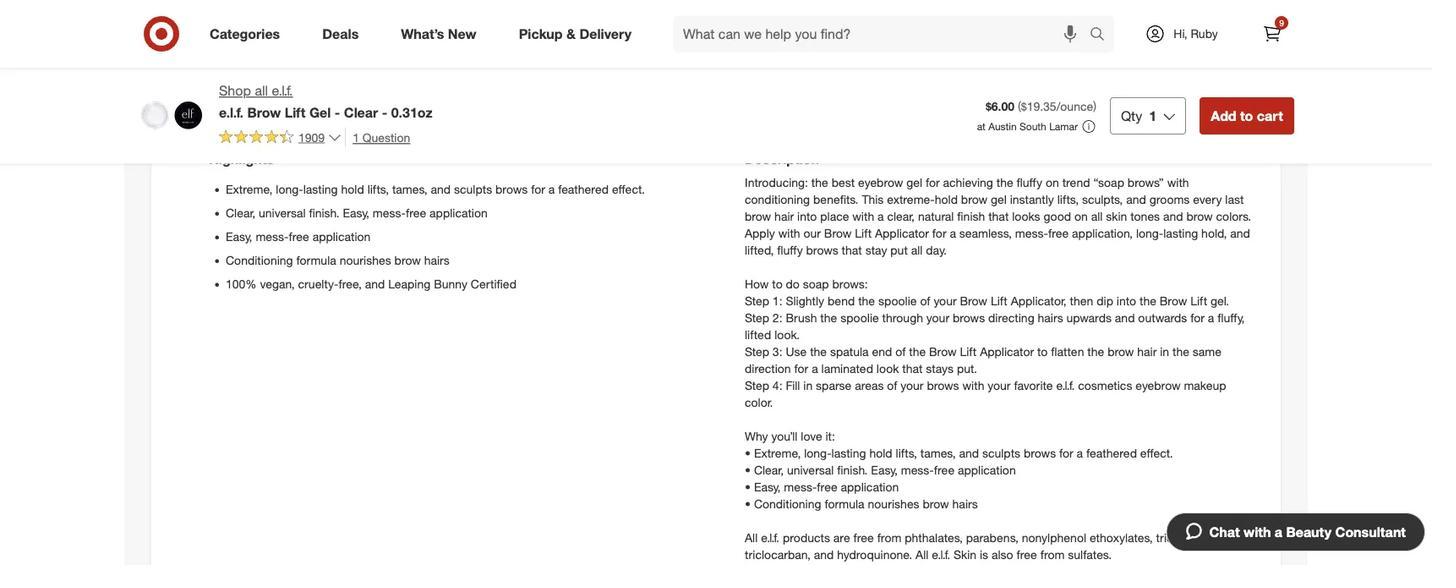 Task type: vqa. For each thing, say whether or not it's contained in the screenshot.
middle long-
yes



Task type: describe. For each thing, give the bounding box(es) containing it.
1 horizontal spatial in
[[1161, 344, 1170, 359]]

how
[[745, 276, 769, 291]]

free down it:
[[817, 479, 838, 494]]

your right areas
[[901, 378, 924, 393]]

1 horizontal spatial fluffy
[[1017, 175, 1043, 190]]

cruelty-
[[298, 276, 339, 291]]

application up 'parabens,'
[[958, 462, 1016, 477]]

1 horizontal spatial on
[[1075, 209, 1088, 224]]

brow inside why you'll love it: • extreme, long-lasting hold lifts, tames, and sculpts brows for a feathered effect. • clear, universal finish. easy, mess-free application • easy, mess-free application • conditioning formula nourishes brow hairs
[[923, 496, 950, 511]]

a inside why you'll love it: • extreme, long-lasting hold lifts, tames, and sculpts brows for a feathered effect. • clear, universal finish. easy, mess-free application • easy, mess-free application • conditioning formula nourishes brow hairs
[[1077, 446, 1084, 460]]

favorite
[[1015, 378, 1054, 393]]

conditioning
[[745, 192, 810, 207]]

skin
[[954, 547, 977, 562]]

lift up directing
[[991, 293, 1008, 308]]

1 vertical spatial fluffy
[[777, 243, 803, 257]]

and down grooms
[[1164, 209, 1184, 224]]

brow up stays
[[930, 344, 957, 359]]

do
[[786, 276, 800, 291]]

lamar
[[1050, 120, 1078, 133]]

brow down the every
[[1187, 209, 1214, 224]]

0 horizontal spatial from
[[878, 530, 902, 545]]

natural
[[919, 209, 955, 224]]

lasting inside why you'll love it: • extreme, long-lasting hold lifts, tames, and sculpts brows for a feathered effect. • clear, universal finish. easy, mess-free application • easy, mess-free application • conditioning formula nourishes brow hairs
[[832, 446, 867, 460]]

e.l.f. down shop
[[219, 104, 244, 120]]

2 vertical spatial to
[[1038, 344, 1048, 359]]

every
[[1194, 192, 1223, 207]]

0 vertical spatial extreme,
[[226, 182, 273, 197]]

mess- inside introducing: the best eyebrow gel for achieving the fluffy on trend "soap brows" with conditioning benefits. this extreme-hold brow gel instantly lifts, sculpts, and grooms every last brow hair into place with a clear, natural finish that looks good on all skin tones and brow colors. apply with our brow lift applicator for a seamless, mess-free application, long-lasting hold, and lifted, fluffy brows that stay put all day.
[[1016, 226, 1049, 240]]

the left same
[[1173, 344, 1190, 359]]

what's new
[[401, 25, 477, 42]]

0 vertical spatial finish.
[[309, 205, 340, 220]]

sculpts,
[[1083, 192, 1123, 207]]

deals link
[[308, 15, 380, 52]]

shop all e.l.f. e.l.f. brow lift gel - clear - 0.31oz
[[219, 82, 433, 120]]

0 horizontal spatial hold
[[341, 182, 364, 197]]

also
[[992, 547, 1014, 562]]

last
[[1226, 192, 1245, 207]]

free up hydroquinone.
[[854, 530, 874, 545]]

lift up put.
[[960, 344, 977, 359]]

4 step from the top
[[745, 378, 770, 393]]

areas
[[855, 378, 884, 393]]

that inside how to do soap brows: step 1: slightly bend the spoolie of your brow lift applicator, then dip into the brow lift gel. step 2: brush the spoolie through your brows directing hairs upwards and outwards for a fluffy, lifted look. step 3: use the spatula end of the brow lift applicator to flatten the brow hair in the same direction for a laminated look that stays put. step 4: fill in sparse areas of your brows with your favorite e.l.f. cosmetics eyebrow makeup color.
[[903, 361, 923, 376]]

triclocarban,
[[745, 547, 811, 562]]

e.l.f. up 'triclocarban,'
[[761, 530, 780, 545]]

0 horizontal spatial all
[[745, 530, 758, 545]]

your left favorite
[[988, 378, 1011, 393]]

this
[[707, 38, 741, 62]]

parabens,
[[967, 530, 1019, 545]]

consultant
[[1336, 524, 1407, 540]]

through
[[883, 310, 924, 325]]

brow left applicator,
[[960, 293, 988, 308]]

universal inside why you'll love it: • extreme, long-lasting hold lifts, tames, and sculpts brows for a feathered effect. • clear, universal finish. easy, mess-free application • easy, mess-free application • conditioning formula nourishes brow hairs
[[787, 462, 834, 477]]

to for cart
[[1241, 107, 1254, 124]]

application up are
[[841, 479, 899, 494]]

9
[[1280, 17, 1285, 28]]

and up "tones"
[[1127, 192, 1147, 207]]

the down 'bend'
[[821, 310, 838, 325]]

chat
[[1210, 524, 1241, 540]]

$6.00 ( $19.35 /ounce )
[[986, 99, 1097, 114]]

eyebrow inside how to do soap brows: step 1: slightly bend the spoolie of your brow lift applicator, then dip into the brow lift gel. step 2: brush the spoolie through your brows directing hairs upwards and outwards for a fluffy, lifted look. step 3: use the spatula end of the brow lift applicator to flatten the brow hair in the same direction for a laminated look that stays put. step 4: fill in sparse areas of your brows with your favorite e.l.f. cosmetics eyebrow makeup color.
[[1136, 378, 1181, 393]]

and right free,
[[365, 276, 385, 291]]

0 vertical spatial effect.
[[612, 182, 645, 197]]

bunny
[[434, 276, 468, 291]]

2 step from the top
[[745, 310, 770, 325]]

(
[[1018, 99, 1022, 114]]

eyebrow inside introducing: the best eyebrow gel for achieving the fluffy on trend "soap brows" with conditioning benefits. this extreme-hold brow gel instantly lifts, sculpts, and grooms every last brow hair into place with a clear, natural finish that looks good on all skin tones and brow colors. apply with our brow lift applicator for a seamless, mess-free application, long-lasting hold, and lifted, fluffy brows that stay put all day.
[[859, 175, 904, 190]]

with left our
[[779, 226, 801, 240]]

easy, mess-free application
[[226, 229, 371, 244]]

about
[[646, 38, 702, 62]]

to for do
[[773, 276, 783, 291]]

new
[[448, 25, 477, 42]]

1 - from the left
[[335, 104, 340, 120]]

and down 0.31oz
[[431, 182, 451, 197]]

search button
[[1083, 15, 1123, 56]]

pickup & delivery link
[[505, 15, 653, 52]]

brow up finish
[[962, 192, 988, 207]]

sulfates.
[[1069, 547, 1112, 562]]

about this item
[[646, 38, 787, 62]]

feathered inside why you'll love it: • extreme, long-lasting hold lifts, tames, and sculpts brows for a feathered effect. • clear, universal finish. easy, mess-free application • easy, mess-free application • conditioning formula nourishes brow hairs
[[1087, 446, 1138, 460]]

ruby
[[1191, 26, 1219, 41]]

hair inside how to do soap brows: step 1: slightly bend the spoolie of your brow lift applicator, then dip into the brow lift gel. step 2: brush the spoolie through your brows directing hairs upwards and outwards for a fluffy, lifted look. step 3: use the spatula end of the brow lift applicator to flatten the brow hair in the same direction for a laminated look that stays put. step 4: fill in sparse areas of your brows with your favorite e.l.f. cosmetics eyebrow makeup color.
[[1138, 344, 1157, 359]]

at
[[978, 120, 986, 133]]

cosmetics
[[1079, 378, 1133, 393]]

What can we help you find? suggestions appear below search field
[[673, 15, 1095, 52]]

hold inside why you'll love it: • extreme, long-lasting hold lifts, tames, and sculpts brows for a feathered effect. • clear, universal finish. easy, mess-free application • easy, mess-free application • conditioning formula nourishes brow hairs
[[870, 446, 893, 460]]

skin
[[1107, 209, 1128, 224]]

best
[[832, 175, 855, 190]]

mess- up phthalates,
[[901, 462, 934, 477]]

clear, inside why you'll love it: • extreme, long-lasting hold lifts, tames, and sculpts brows for a feathered effect. • clear, universal finish. easy, mess-free application • easy, mess-free application • conditioning formula nourishes brow hairs
[[754, 462, 784, 477]]

introducing: the best eyebrow gel for achieving the fluffy on trend "soap brows" with conditioning benefits. this extreme-hold brow gel instantly lifts, sculpts, and grooms every last brow hair into place with a clear, natural finish that looks good on all skin tones and brow colors. apply with our brow lift applicator for a seamless, mess-free application, long-lasting hold, and lifted, fluffy brows that stay put all day.
[[745, 175, 1252, 257]]

hold,
[[1202, 226, 1228, 240]]

stays
[[926, 361, 954, 376]]

mess- down "extreme, long-lasting hold lifts, tames, and sculpts brows for a feathered effect."
[[373, 205, 406, 220]]

e.l.f. inside how to do soap brows: step 1: slightly bend the spoolie of your brow lift applicator, then dip into the brow lift gel. step 2: brush the spoolie through your brows directing hairs upwards and outwards for a fluffy, lifted look. step 3: use the spatula end of the brow lift applicator to flatten the brow hair in the same direction for a laminated look that stays put. step 4: fill in sparse areas of your brows with your favorite e.l.f. cosmetics eyebrow makeup color.
[[1057, 378, 1075, 393]]

1 step from the top
[[745, 293, 770, 308]]

the right 'flatten'
[[1088, 344, 1105, 359]]

1 vertical spatial 1
[[353, 130, 359, 145]]

0 horizontal spatial hairs
[[424, 253, 450, 268]]

dip
[[1097, 293, 1114, 308]]

1 vertical spatial gel
[[991, 192, 1007, 207]]

brow inside how to do soap brows: step 1: slightly bend the spoolie of your brow lift applicator, then dip into the brow lift gel. step 2: brush the spoolie through your brows directing hairs upwards and outwards for a fluffy, lifted look. step 3: use the spatula end of the brow lift applicator to flatten the brow hair in the same direction for a laminated look that stays put. step 4: fill in sparse areas of your brows with your favorite e.l.f. cosmetics eyebrow makeup color.
[[1108, 344, 1135, 359]]

hairs inside why you'll love it: • extreme, long-lasting hold lifts, tames, and sculpts brows for a feathered effect. • clear, universal finish. easy, mess-free application • easy, mess-free application • conditioning formula nourishes brow hairs
[[953, 496, 978, 511]]

application,
[[1073, 226, 1133, 240]]

color.
[[745, 395, 773, 410]]

1 horizontal spatial all
[[916, 547, 929, 562]]

applicator inside how to do soap brows: step 1: slightly bend the spoolie of your brow lift applicator, then dip into the brow lift gel. step 2: brush the spoolie through your brows directing hairs upwards and outwards for a fluffy, lifted look. step 3: use the spatula end of the brow lift applicator to flatten the brow hair in the same direction for a laminated look that stays put. step 4: fill in sparse areas of your brows with your favorite e.l.f. cosmetics eyebrow makeup color.
[[980, 344, 1035, 359]]

finish
[[958, 209, 986, 224]]

brow inside introducing: the best eyebrow gel for achieving the fluffy on trend "soap brows" with conditioning benefits. this extreme-hold brow gel instantly lifts, sculpts, and grooms every last brow hair into place with a clear, natural finish that looks good on all skin tones and brow colors. apply with our brow lift applicator for a seamless, mess-free application, long-lasting hold, and lifted, fluffy brows that stay put all day.
[[825, 226, 852, 240]]

instantly
[[1011, 192, 1055, 207]]

application up conditioning formula nourishes brow hairs
[[313, 229, 371, 244]]

0 horizontal spatial in
[[804, 378, 813, 393]]

3 step from the top
[[745, 344, 770, 359]]

clear, universal finish. easy, mess-free application
[[226, 205, 488, 220]]

with down this
[[853, 209, 875, 224]]

vegan,
[[260, 276, 295, 291]]

is
[[980, 547, 989, 562]]

soap
[[803, 276, 829, 291]]

0 horizontal spatial formula
[[296, 253, 336, 268]]

2 vertical spatial all
[[912, 243, 923, 257]]

0 vertical spatial conditioning
[[226, 253, 293, 268]]

brow up apply
[[745, 209, 772, 224]]

0 vertical spatial spoolie
[[879, 293, 917, 308]]

why you'll love it: • extreme, long-lasting hold lifts, tames, and sculpts brows for a feathered effect. • clear, universal finish. easy, mess-free application • easy, mess-free application • conditioning formula nourishes brow hairs
[[745, 429, 1174, 511]]

effect. inside why you'll love it: • extreme, long-lasting hold lifts, tames, and sculpts brows for a feathered effect. • clear, universal finish. easy, mess-free application • easy, mess-free application • conditioning formula nourishes brow hairs
[[1141, 446, 1174, 460]]

0 horizontal spatial feathered
[[558, 182, 609, 197]]

free right also
[[1017, 547, 1038, 562]]

conditioning formula nourishes brow hairs
[[226, 253, 450, 268]]

$6.00
[[986, 99, 1015, 114]]

lift inside introducing: the best eyebrow gel for achieving the fluffy on trend "soap brows" with conditioning benefits. this extreme-hold brow gel instantly lifts, sculpts, and grooms every last brow hair into place with a clear, natural finish that looks good on all skin tones and brow colors. apply with our brow lift applicator for a seamless, mess-free application, long-lasting hold, and lifted, fluffy brows that stay put all day.
[[855, 226, 872, 240]]

lifts, inside why you'll love it: • extreme, long-lasting hold lifts, tames, and sculpts brows for a feathered effect. • clear, universal finish. easy, mess-free application • easy, mess-free application • conditioning formula nourishes brow hairs
[[896, 446, 918, 460]]

brow inside shop all e.l.f. e.l.f. brow lift gel - clear - 0.31oz
[[247, 104, 281, 120]]

tames, inside why you'll love it: • extreme, long-lasting hold lifts, tames, and sculpts brows for a feathered effect. • clear, universal finish. easy, mess-free application • easy, mess-free application • conditioning formula nourishes brow hairs
[[921, 446, 956, 460]]

0 horizontal spatial lifts,
[[368, 182, 389, 197]]

hold inside introducing: the best eyebrow gel for achieving the fluffy on trend "soap brows" with conditioning benefits. this extreme-hold brow gel instantly lifts, sculpts, and grooms every last brow hair into place with a clear, natural finish that looks good on all skin tones and brow colors. apply with our brow lift applicator for a seamless, mess-free application, long-lasting hold, and lifted, fluffy brows that stay put all day.
[[935, 192, 958, 207]]

hi,
[[1174, 26, 1188, 41]]

your down day.
[[934, 293, 957, 308]]

1 vertical spatial spoolie
[[841, 310, 879, 325]]

0 vertical spatial universal
[[259, 205, 306, 220]]

how to do soap brows: step 1: slightly bend the spoolie of your brow lift applicator, then dip into the brow lift gel. step 2: brush the spoolie through your brows directing hairs upwards and outwards for a fluffy, lifted look. step 3: use the spatula end of the brow lift applicator to flatten the brow hair in the same direction for a laminated look that stays put. step 4: fill in sparse areas of your brows with your favorite e.l.f. cosmetics eyebrow makeup color.
[[745, 276, 1246, 410]]

fill
[[786, 378, 801, 393]]

seamless,
[[960, 226, 1012, 240]]

0 vertical spatial tames,
[[392, 182, 428, 197]]

item
[[746, 38, 787, 62]]

2:
[[773, 310, 783, 325]]

hi, ruby
[[1174, 26, 1219, 41]]

long- inside why you'll love it: • extreme, long-lasting hold lifts, tames, and sculpts brows for a feathered effect. • clear, universal finish. easy, mess-free application • easy, mess-free application • conditioning formula nourishes brow hairs
[[805, 446, 832, 460]]

you'll
[[772, 429, 798, 443]]

e.l.f. up 1909 'link'
[[272, 82, 293, 99]]

free down "extreme, long-lasting hold lifts, tames, and sculpts brows for a feathered effect."
[[406, 205, 426, 220]]

mess- up vegan,
[[256, 229, 289, 244]]

hair inside introducing: the best eyebrow gel for achieving the fluffy on trend "soap brows" with conditioning benefits. this extreme-hold brow gel instantly lifts, sculpts, and grooms every last brow hair into place with a clear, natural finish that looks good on all skin tones and brow colors. apply with our brow lift applicator for a seamless, mess-free application, long-lasting hold, and lifted, fluffy brows that stay put all day.
[[775, 209, 794, 224]]

looks
[[1013, 209, 1041, 224]]

brush
[[786, 310, 817, 325]]

cart
[[1258, 107, 1284, 124]]

the up instantly on the right of the page
[[997, 175, 1014, 190]]

lifted
[[745, 327, 772, 342]]

brows inside introducing: the best eyebrow gel for achieving the fluffy on trend "soap brows" with conditioning benefits. this extreme-hold brow gel instantly lifts, sculpts, and grooms every last brow hair into place with a clear, natural finish that looks good on all skin tones and brow colors. apply with our brow lift applicator for a seamless, mess-free application, long-lasting hold, and lifted, fluffy brows that stay put all day.
[[807, 243, 839, 257]]

image of e.l.f. brow lift gel - clear - 0.31oz image
[[138, 81, 206, 149]]

1 question
[[353, 130, 410, 145]]

2 horizontal spatial that
[[989, 209, 1009, 224]]

chat with a beauty consultant button
[[1167, 513, 1426, 551]]

free,
[[339, 276, 362, 291]]



Task type: locate. For each thing, give the bounding box(es) containing it.
extreme, long-lasting hold lifts, tames, and sculpts brows for a feathered effect.
[[226, 182, 645, 197]]

pickup
[[519, 25, 563, 42]]

2 horizontal spatial hairs
[[1038, 310, 1064, 325]]

details button
[[165, 90, 1268, 144]]

mess-
[[373, 205, 406, 220], [1016, 226, 1049, 240], [256, 229, 289, 244], [901, 462, 934, 477], [784, 479, 817, 494]]

0 horizontal spatial to
[[773, 276, 783, 291]]

austin
[[989, 120, 1017, 133]]

hairs inside how to do soap brows: step 1: slightly bend the spoolie of your brow lift applicator, then dip into the brow lift gel. step 2: brush the spoolie through your brows directing hairs upwards and outwards for a fluffy, lifted look. step 3: use the spatula end of the brow lift applicator to flatten the brow hair in the same direction for a laminated look that stays put. step 4: fill in sparse areas of your brows with your favorite e.l.f. cosmetics eyebrow makeup color.
[[1038, 310, 1064, 325]]

0.31oz
[[391, 104, 433, 120]]

application
[[430, 205, 488, 220], [313, 229, 371, 244], [958, 462, 1016, 477], [841, 479, 899, 494]]

why
[[745, 429, 768, 443]]

hair down "outwards"
[[1138, 344, 1157, 359]]

2 horizontal spatial all
[[1092, 209, 1103, 224]]

chat with a beauty consultant
[[1210, 524, 1407, 540]]

leaping
[[388, 276, 431, 291]]

- right "gel" at top left
[[335, 104, 340, 120]]

sculpts inside why you'll love it: • extreme, long-lasting hold lifts, tames, and sculpts brows for a feathered effect. • clear, universal finish. easy, mess-free application • easy, mess-free application • conditioning formula nourishes brow hairs
[[983, 446, 1021, 460]]

on right good
[[1075, 209, 1088, 224]]

free down good
[[1049, 226, 1069, 240]]

brow up 1909 'link'
[[247, 104, 281, 120]]

free up conditioning formula nourishes brow hairs
[[289, 229, 309, 244]]

upwards
[[1067, 310, 1112, 325]]

gel.
[[1211, 293, 1230, 308]]

1 vertical spatial clear,
[[754, 462, 784, 477]]

1 horizontal spatial hold
[[870, 446, 893, 460]]

0 horizontal spatial fluffy
[[777, 243, 803, 257]]

delivery
[[580, 25, 632, 42]]

1 horizontal spatial applicator
[[980, 344, 1035, 359]]

the right use
[[810, 344, 827, 359]]

1 horizontal spatial all
[[912, 243, 923, 257]]

1 vertical spatial to
[[773, 276, 783, 291]]

and down put.
[[960, 446, 980, 460]]

1909
[[299, 130, 325, 144]]

brow down place
[[825, 226, 852, 240]]

qty 1
[[1122, 107, 1157, 124]]

extreme, down you'll
[[754, 446, 801, 460]]

0 vertical spatial long-
[[276, 182, 303, 197]]

a inside button
[[1275, 524, 1283, 540]]

1 horizontal spatial gel
[[991, 192, 1007, 207]]

deals
[[322, 25, 359, 42]]

nourishes up 100% vegan, cruelty-free, and leaping bunny certified
[[340, 253, 391, 268]]

effect.
[[612, 182, 645, 197], [1141, 446, 1174, 460]]

clear, down why
[[754, 462, 784, 477]]

0 horizontal spatial conditioning
[[226, 253, 293, 268]]

tames, down question
[[392, 182, 428, 197]]

fluffy,
[[1218, 310, 1246, 325]]

2 vertical spatial long-
[[805, 446, 832, 460]]

this
[[862, 192, 884, 207]]

4 • from the top
[[745, 496, 751, 511]]

easy,
[[343, 205, 370, 220], [226, 229, 252, 244], [871, 462, 898, 477], [754, 479, 781, 494]]

1 horizontal spatial lasting
[[832, 446, 867, 460]]

1 horizontal spatial into
[[1117, 293, 1137, 308]]

brow up "outwards"
[[1160, 293, 1188, 308]]

1 horizontal spatial from
[[1041, 547, 1065, 562]]

south
[[1020, 120, 1047, 133]]

to left do
[[773, 276, 783, 291]]

lift up the stay
[[855, 226, 872, 240]]

lasting left the hold,
[[1164, 226, 1199, 240]]

formula up "cruelty-"
[[296, 253, 336, 268]]

hold down areas
[[870, 446, 893, 460]]

for
[[926, 175, 940, 190], [531, 182, 545, 197], [933, 226, 947, 240], [1191, 310, 1205, 325], [795, 361, 809, 376], [1060, 446, 1074, 460]]

in down "outwards"
[[1161, 344, 1170, 359]]

into inside introducing: the best eyebrow gel for achieving the fluffy on trend "soap brows" with conditioning benefits. this extreme-hold brow gel instantly lifts, sculpts, and grooms every last brow hair into place with a clear, natural finish that looks good on all skin tones and brow colors. apply with our brow lift applicator for a seamless, mess-free application, long-lasting hold, and lifted, fluffy brows that stay put all day.
[[798, 209, 817, 224]]

1 horizontal spatial tames,
[[921, 446, 956, 460]]

1 vertical spatial that
[[842, 243, 863, 257]]

2 vertical spatial hairs
[[953, 496, 978, 511]]

0 vertical spatial on
[[1046, 175, 1060, 190]]

1 horizontal spatial that
[[903, 361, 923, 376]]

100% vegan, cruelty-free, and leaping bunny certified
[[226, 276, 517, 291]]

long- inside introducing: the best eyebrow gel for achieving the fluffy on trend "soap brows" with conditioning benefits. this extreme-hold brow gel instantly lifts, sculpts, and grooms every last brow hair into place with a clear, natural finish that looks good on all skin tones and brow colors. apply with our brow lift applicator for a seamless, mess-free application, long-lasting hold, and lifted, fluffy brows that stay put all day.
[[1137, 226, 1164, 240]]

question
[[363, 130, 410, 145]]

0 horizontal spatial all
[[255, 82, 268, 99]]

1 vertical spatial all
[[916, 547, 929, 562]]

apply
[[745, 226, 775, 240]]

with inside how to do soap brows: step 1: slightly bend the spoolie of your brow lift applicator, then dip into the brow lift gel. step 2: brush the spoolie through your brows directing hairs upwards and outwards for a fluffy, lifted look. step 3: use the spatula end of the brow lift applicator to flatten the brow hair in the same direction for a laminated look that stays put. step 4: fill in sparse areas of your brows with your favorite e.l.f. cosmetics eyebrow makeup color.
[[963, 378, 985, 393]]

and down the products
[[814, 547, 834, 562]]

0 vertical spatial feathered
[[558, 182, 609, 197]]

slightly
[[786, 293, 825, 308]]

finish. up easy, mess-free application at the top left
[[309, 205, 340, 220]]

0 horizontal spatial 1
[[353, 130, 359, 145]]

1 vertical spatial hair
[[1138, 344, 1157, 359]]

1 vertical spatial feathered
[[1087, 446, 1138, 460]]

0 horizontal spatial on
[[1046, 175, 1060, 190]]

1 horizontal spatial to
[[1038, 344, 1048, 359]]

into
[[798, 209, 817, 224], [1117, 293, 1137, 308]]

universal down love
[[787, 462, 834, 477]]

9 link
[[1254, 15, 1292, 52]]

1 right qty
[[1150, 107, 1157, 124]]

and inside how to do soap brows: step 1: slightly bend the spoolie of your brow lift applicator, then dip into the brow lift gel. step 2: brush the spoolie through your brows directing hairs upwards and outwards for a fluffy, lifted look. step 3: use the spatula end of the brow lift applicator to flatten the brow hair in the same direction for a laminated look that stays put. step 4: fill in sparse areas of your brows with your favorite e.l.f. cosmetics eyebrow makeup color.
[[1116, 310, 1136, 325]]

1 horizontal spatial long-
[[805, 446, 832, 460]]

and inside why you'll love it: • extreme, long-lasting hold lifts, tames, and sculpts brows for a feathered effect. • clear, universal finish. easy, mess-free application • easy, mess-free application • conditioning formula nourishes brow hairs
[[960, 446, 980, 460]]

beauty
[[1287, 524, 1332, 540]]

hair down conditioning
[[775, 209, 794, 224]]

free inside introducing: the best eyebrow gel for achieving the fluffy on trend "soap brows" with conditioning benefits. this extreme-hold brow gel instantly lifts, sculpts, and grooms every last brow hair into place with a clear, natural finish that looks good on all skin tones and brow colors. apply with our brow lift applicator for a seamless, mess-free application, long-lasting hold, and lifted, fluffy brows that stay put all day.
[[1049, 226, 1069, 240]]

from
[[878, 530, 902, 545], [1041, 547, 1065, 562]]

1 horizontal spatial hairs
[[953, 496, 978, 511]]

lift left gel.
[[1191, 293, 1208, 308]]

1 vertical spatial from
[[1041, 547, 1065, 562]]

formula inside why you'll love it: • extreme, long-lasting hold lifts, tames, and sculpts brows for a feathered effect. • clear, universal finish. easy, mess-free application • easy, mess-free application • conditioning formula nourishes brow hairs
[[825, 496, 865, 511]]

0 vertical spatial gel
[[907, 175, 923, 190]]

all inside shop all e.l.f. e.l.f. brow lift gel - clear - 0.31oz
[[255, 82, 268, 99]]

e.l.f. down phthalates,
[[932, 547, 951, 562]]

e.l.f. right favorite
[[1057, 378, 1075, 393]]

0 vertical spatial all
[[255, 82, 268, 99]]

lift inside shop all e.l.f. e.l.f. brow lift gel - clear - 0.31oz
[[285, 104, 306, 120]]

from down nonylphenol
[[1041, 547, 1065, 562]]

into up our
[[798, 209, 817, 224]]

1 vertical spatial long-
[[1137, 226, 1164, 240]]

application down "extreme, long-lasting hold lifts, tames, and sculpts brows for a feathered effect."
[[430, 205, 488, 220]]

the up "outwards"
[[1140, 293, 1157, 308]]

0 vertical spatial hair
[[775, 209, 794, 224]]

your right through
[[927, 310, 950, 325]]

1 horizontal spatial hair
[[1138, 344, 1157, 359]]

1 vertical spatial of
[[896, 344, 906, 359]]

1 vertical spatial nourishes
[[868, 496, 920, 511]]

grooms
[[1150, 192, 1190, 207]]

0 horizontal spatial nourishes
[[340, 253, 391, 268]]

0 vertical spatial that
[[989, 209, 1009, 224]]

0 vertical spatial into
[[798, 209, 817, 224]]

0 vertical spatial sculpts
[[454, 182, 492, 197]]

1 horizontal spatial extreme,
[[754, 446, 801, 460]]

gel up extreme-
[[907, 175, 923, 190]]

conditioning up vegan,
[[226, 253, 293, 268]]

on
[[1046, 175, 1060, 190], [1075, 209, 1088, 224]]

all up application,
[[1092, 209, 1103, 224]]

0 horizontal spatial -
[[335, 104, 340, 120]]

mess- up the products
[[784, 479, 817, 494]]

long- down "tones"
[[1137, 226, 1164, 240]]

certified
[[471, 276, 517, 291]]

into inside how to do soap brows: step 1: slightly bend the spoolie of your brow lift applicator, then dip into the brow lift gel. step 2: brush the spoolie through your brows directing hairs upwards and outwards for a fluffy, lifted look. step 3: use the spatula end of the brow lift applicator to flatten the brow hair in the same direction for a laminated look that stays put. step 4: fill in sparse areas of your brows with your favorite e.l.f. cosmetics eyebrow makeup color.
[[1117, 293, 1137, 308]]

conditioning up the products
[[754, 496, 822, 511]]

2 vertical spatial of
[[888, 378, 898, 393]]

same
[[1193, 344, 1222, 359]]

0 vertical spatial 1
[[1150, 107, 1157, 124]]

eyebrow
[[859, 175, 904, 190], [1136, 378, 1181, 393]]

in right 'fill'
[[804, 378, 813, 393]]

0 vertical spatial in
[[1161, 344, 1170, 359]]

0 vertical spatial of
[[921, 293, 931, 308]]

applicator
[[875, 226, 930, 240], [980, 344, 1035, 359]]

step down lifted
[[745, 344, 770, 359]]

2 - from the left
[[382, 104, 388, 120]]

long- down love
[[805, 446, 832, 460]]

2 • from the top
[[745, 462, 751, 477]]

of right end
[[896, 344, 906, 359]]

are
[[834, 530, 851, 545]]

and down "colors."
[[1231, 226, 1251, 240]]

with
[[1168, 175, 1190, 190], [853, 209, 875, 224], [779, 226, 801, 240], [963, 378, 985, 393], [1244, 524, 1272, 540]]

1 down the clear
[[353, 130, 359, 145]]

on left the trend
[[1046, 175, 1060, 190]]

lasting down it:
[[832, 446, 867, 460]]

lifts, inside introducing: the best eyebrow gel for achieving the fluffy on trend "soap brows" with conditioning benefits. this extreme-hold brow gel instantly lifts, sculpts, and grooms every last brow hair into place with a clear, natural finish that looks good on all skin tones and brow colors. apply with our brow lift applicator for a seamless, mess-free application, long-lasting hold, and lifted, fluffy brows that stay put all day.
[[1058, 192, 1079, 207]]

it:
[[826, 429, 836, 443]]

2 vertical spatial lasting
[[832, 446, 867, 460]]

0 horizontal spatial applicator
[[875, 226, 930, 240]]

1 horizontal spatial effect.
[[1141, 446, 1174, 460]]

place
[[821, 209, 850, 224]]

0 horizontal spatial tames,
[[392, 182, 428, 197]]

makeup
[[1185, 378, 1227, 393]]

1 • from the top
[[745, 446, 751, 460]]

hairs up all e.l.f. products are free from phthalates, parabens, nonylphenol ethoxylates, triclosan, triclocarban, and hydroquinone. all e.l.f. skin is also free from sulfates.
[[953, 496, 978, 511]]

details
[[209, 107, 262, 126]]

2 horizontal spatial lasting
[[1164, 226, 1199, 240]]

pickup & delivery
[[519, 25, 632, 42]]

brow up cosmetics
[[1108, 344, 1135, 359]]

nourishes inside why you'll love it: • extreme, long-lasting hold lifts, tames, and sculpts brows for a feathered effect. • clear, universal finish. easy, mess-free application • easy, mess-free application • conditioning formula nourishes brow hairs
[[868, 496, 920, 511]]

1 vertical spatial eyebrow
[[1136, 378, 1181, 393]]

to inside button
[[1241, 107, 1254, 124]]

sculpts
[[454, 182, 492, 197], [983, 446, 1021, 460]]

with up grooms
[[1168, 175, 1190, 190]]

0 vertical spatial nourishes
[[340, 253, 391, 268]]

applicator down directing
[[980, 344, 1035, 359]]

formula
[[296, 253, 336, 268], [825, 496, 865, 511]]

0 vertical spatial hairs
[[424, 253, 450, 268]]

put
[[891, 243, 908, 257]]

what's
[[401, 25, 444, 42]]

finish. up are
[[838, 462, 868, 477]]

applicator inside introducing: the best eyebrow gel for achieving the fluffy on trend "soap brows" with conditioning benefits. this extreme-hold brow gel instantly lifts, sculpts, and grooms every last brow hair into place with a clear, natural finish that looks good on all skin tones and brow colors. apply with our brow lift applicator for a seamless, mess-free application, long-lasting hold, and lifted, fluffy brows that stay put all day.
[[875, 226, 930, 240]]

flatten
[[1052, 344, 1085, 359]]

step
[[745, 293, 770, 308], [745, 310, 770, 325], [745, 344, 770, 359], [745, 378, 770, 393]]

0 horizontal spatial hair
[[775, 209, 794, 224]]

3 • from the top
[[745, 479, 751, 494]]

0 horizontal spatial lasting
[[303, 182, 338, 197]]

long- up easy, mess-free application at the top left
[[276, 182, 303, 197]]

search
[[1083, 27, 1123, 44]]

conditioning inside why you'll love it: • extreme, long-lasting hold lifts, tames, and sculpts brows for a feathered effect. • clear, universal finish. easy, mess-free application • easy, mess-free application • conditioning formula nourishes brow hairs
[[754, 496, 822, 511]]

the up the benefits.
[[812, 175, 829, 190]]

for inside why you'll love it: • extreme, long-lasting hold lifts, tames, and sculpts brows for a feathered effect. • clear, universal finish. easy, mess-free application • easy, mess-free application • conditioning formula nourishes brow hairs
[[1060, 446, 1074, 460]]

lasting inside introducing: the best eyebrow gel for achieving the fluffy on trend "soap brows" with conditioning benefits. this extreme-hold brow gel instantly lifts, sculpts, and grooms every last brow hair into place with a clear, natural finish that looks good on all skin tones and brow colors. apply with our brow lift applicator for a seamless, mess-free application, long-lasting hold, and lifted, fluffy brows that stay put all day.
[[1164, 226, 1199, 240]]

hold
[[341, 182, 364, 197], [935, 192, 958, 207], [870, 446, 893, 460]]

free up phthalates,
[[934, 462, 955, 477]]

all right shop
[[255, 82, 268, 99]]

the down the brows:
[[859, 293, 876, 308]]

1 vertical spatial in
[[804, 378, 813, 393]]

nourishes
[[340, 253, 391, 268], [868, 496, 920, 511]]

2 horizontal spatial to
[[1241, 107, 1254, 124]]

to left 'flatten'
[[1038, 344, 1048, 359]]

categories
[[210, 25, 280, 42]]

•
[[745, 446, 751, 460], [745, 462, 751, 477], [745, 479, 751, 494], [745, 496, 751, 511]]

with inside button
[[1244, 524, 1272, 540]]

brows inside why you'll love it: • extreme, long-lasting hold lifts, tames, and sculpts brows for a feathered effect. • clear, universal finish. easy, mess-free application • easy, mess-free application • conditioning formula nourishes brow hairs
[[1024, 446, 1057, 460]]

and right 'upwards'
[[1116, 310, 1136, 325]]

the right end
[[909, 344, 926, 359]]

0 horizontal spatial gel
[[907, 175, 923, 190]]

0 horizontal spatial that
[[842, 243, 863, 257]]

eyebrow up this
[[859, 175, 904, 190]]

introducing:
[[745, 175, 809, 190]]

applicator down clear,
[[875, 226, 930, 240]]

brow up leaping
[[395, 253, 421, 268]]

highlights
[[209, 150, 274, 167]]

look
[[877, 361, 899, 376]]

formula up are
[[825, 496, 865, 511]]

0 horizontal spatial long-
[[276, 182, 303, 197]]

1 vertical spatial applicator
[[980, 344, 1035, 359]]

1 vertical spatial formula
[[825, 496, 865, 511]]

1 vertical spatial conditioning
[[754, 496, 822, 511]]

all up 'triclocarban,'
[[745, 530, 758, 545]]

0 horizontal spatial universal
[[259, 205, 306, 220]]

lifted,
[[745, 243, 774, 257]]

step down the how
[[745, 293, 770, 308]]

lift left "gel" at top left
[[285, 104, 306, 120]]

1 vertical spatial universal
[[787, 462, 834, 477]]

to right add
[[1241, 107, 1254, 124]]

into right dip
[[1117, 293, 1137, 308]]

)
[[1094, 99, 1097, 114]]

and inside all e.l.f. products are free from phthalates, parabens, nonylphenol ethoxylates, triclosan, triclocarban, and hydroquinone. all e.l.f. skin is also free from sulfates.
[[814, 547, 834, 562]]

that right the look
[[903, 361, 923, 376]]

1 horizontal spatial 1
[[1150, 107, 1157, 124]]

clear,
[[888, 209, 915, 224]]

benefits.
[[814, 192, 859, 207]]

spatula
[[831, 344, 869, 359]]

0 vertical spatial lasting
[[303, 182, 338, 197]]

1 vertical spatial hairs
[[1038, 310, 1064, 325]]

step up color.
[[745, 378, 770, 393]]

1 vertical spatial into
[[1117, 293, 1137, 308]]

1 vertical spatial lasting
[[1164, 226, 1199, 240]]

mess- down the looks
[[1016, 226, 1049, 240]]

nourishes up phthalates,
[[868, 496, 920, 511]]

hydroquinone.
[[838, 547, 913, 562]]

extreme, inside why you'll love it: • extreme, long-lasting hold lifts, tames, and sculpts brows for a feathered effect. • clear, universal finish. easy, mess-free application • easy, mess-free application • conditioning formula nourishes brow hairs
[[754, 446, 801, 460]]

that left the stay
[[842, 243, 863, 257]]

nonylphenol
[[1022, 530, 1087, 545]]

day.
[[926, 243, 947, 257]]

0 vertical spatial clear,
[[226, 205, 256, 220]]

0 horizontal spatial sculpts
[[454, 182, 492, 197]]

trend
[[1063, 175, 1091, 190]]

lasting up clear, universal finish. easy, mess-free application
[[303, 182, 338, 197]]

0 vertical spatial formula
[[296, 253, 336, 268]]

1:
[[773, 293, 783, 308]]

look.
[[775, 327, 800, 342]]

spoolie up through
[[879, 293, 917, 308]]

1 horizontal spatial feathered
[[1087, 446, 1138, 460]]

2 horizontal spatial hold
[[935, 192, 958, 207]]

1 horizontal spatial -
[[382, 104, 388, 120]]

1 vertical spatial on
[[1075, 209, 1088, 224]]

hairs up bunny
[[424, 253, 450, 268]]

hold up clear, universal finish. easy, mess-free application
[[341, 182, 364, 197]]

put.
[[957, 361, 978, 376]]

love
[[801, 429, 823, 443]]

bend
[[828, 293, 855, 308]]

good
[[1044, 209, 1072, 224]]

finish. inside why you'll love it: • extreme, long-lasting hold lifts, tames, and sculpts brows for a feathered effect. • clear, universal finish. easy, mess-free application • easy, mess-free application • conditioning formula nourishes brow hairs
[[838, 462, 868, 477]]

qty
[[1122, 107, 1143, 124]]

fluffy right lifted,
[[777, 243, 803, 257]]

brow
[[247, 104, 281, 120], [825, 226, 852, 240], [960, 293, 988, 308], [1160, 293, 1188, 308], [930, 344, 957, 359]]

1 vertical spatial extreme,
[[754, 446, 801, 460]]

extreme-
[[887, 192, 935, 207]]

with right chat
[[1244, 524, 1272, 540]]



